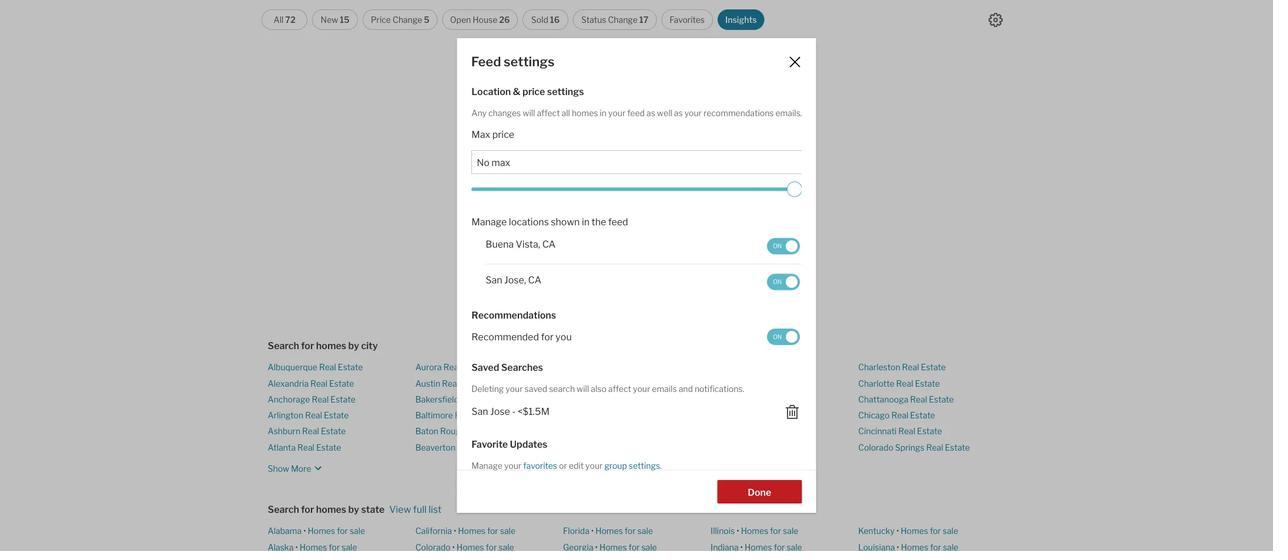 Task type: locate. For each thing, give the bounding box(es) containing it.
real for anchorage real estate
[[312, 395, 329, 405]]

3 homes from the left
[[596, 527, 623, 537]]

san left jose,
[[485, 275, 502, 286]]

status change 17
[[581, 15, 648, 25]]

homes right florida
[[596, 527, 623, 537]]

feed right the
[[608, 217, 628, 228]]

manage up the buena
[[471, 217, 507, 228]]

change for 5
[[393, 15, 422, 25]]

homes
[[572, 108, 598, 118], [316, 341, 346, 352], [316, 505, 346, 516]]

all 72
[[274, 15, 295, 25]]

1 horizontal spatial will
[[576, 385, 589, 395]]

feed settings
[[471, 54, 555, 70]]

boca
[[563, 395, 583, 405]]

baltimore real estate
[[415, 411, 498, 421]]

ca right jose,
[[528, 275, 541, 286]]

real for ashburn real estate
[[302, 427, 319, 437]]

search up alabama
[[268, 505, 299, 516]]

new 15
[[321, 15, 350, 25]]

or
[[559, 461, 567, 471]]

0 vertical spatial in
[[600, 108, 606, 118]]

0 vertical spatial search
[[268, 341, 299, 352]]

sold
[[531, 15, 548, 25]]

0 horizontal spatial affect
[[537, 108, 560, 118]]

favorites link
[[521, 461, 559, 471]]

1 vertical spatial affect
[[608, 385, 631, 395]]

0 horizontal spatial as
[[646, 108, 655, 118]]

atlanta real estate link
[[268, 443, 341, 453]]

homes up albuquerque real estate link
[[316, 341, 346, 352]]

3 • from the left
[[591, 527, 594, 537]]

5 sale from the left
[[943, 527, 958, 537]]

homes for california
[[458, 527, 486, 537]]

for
[[541, 332, 553, 343], [301, 341, 314, 352], [301, 505, 314, 516], [337, 527, 348, 537], [487, 527, 498, 537], [625, 527, 636, 537], [770, 527, 781, 537], [930, 527, 941, 537]]

real up chattanooga real estate
[[896, 379, 913, 389]]

austin
[[415, 379, 440, 389]]

done button
[[717, 481, 802, 504]]

2 homes for sale link from the left
[[458, 527, 516, 537]]

15
[[340, 15, 350, 25]]

2 search from the top
[[268, 505, 299, 516]]

change inside radio
[[393, 15, 422, 25]]

• for florida
[[591, 527, 594, 537]]

san left jose
[[471, 406, 488, 418]]

favorites
[[523, 461, 557, 471]]

homes for sale link right "california"
[[458, 527, 516, 537]]

1 vertical spatial settings
[[547, 86, 584, 97]]

real down the anchorage real estate link
[[305, 411, 322, 421]]

done
[[748, 487, 771, 499]]

by for city
[[348, 341, 359, 352]]

homes
[[308, 527, 335, 537], [458, 527, 486, 537], [596, 527, 623, 537], [741, 527, 768, 537], [901, 527, 928, 537]]

real down ashburn real estate link
[[297, 443, 314, 453]]

anchorage
[[268, 395, 310, 405]]

alexandria real estate link
[[268, 379, 354, 389]]

estate for aurora real estate
[[462, 363, 487, 373]]

will up "boca" on the bottom left of the page
[[576, 385, 589, 395]]

as left well
[[646, 108, 655, 118]]

anchorage real estate
[[268, 395, 356, 405]]

ca right vista,
[[542, 239, 555, 250]]

1 vertical spatial ca
[[528, 275, 541, 286]]

changes
[[488, 108, 521, 118]]

1 search from the top
[[268, 341, 299, 352]]

search up albuquerque
[[268, 341, 299, 352]]

manage down the favorite
[[471, 461, 502, 471]]

2 homes from the left
[[458, 527, 486, 537]]

1 vertical spatial feed
[[608, 217, 628, 228]]

0 vertical spatial ca
[[542, 239, 555, 250]]

illinois
[[711, 527, 735, 537]]

feed
[[627, 108, 645, 118], [608, 217, 628, 228]]

birmingham real estate
[[563, 379, 655, 389]]

• right "california"
[[454, 527, 456, 537]]

change
[[393, 15, 422, 25], [608, 15, 638, 25]]

estate for bakersfield real estate
[[480, 395, 504, 405]]

charlotte real estate
[[858, 379, 940, 389]]

real for brentwood real estate
[[755, 379, 772, 389]]

2 as from the left
[[674, 108, 683, 118]]

1 homes for sale link from the left
[[308, 527, 365, 537]]

real for charleston real estate
[[902, 363, 919, 373]]

real for albuquerque real estate
[[319, 363, 336, 373]]

1 change from the left
[[393, 15, 422, 25]]

homes right illinois link
[[741, 527, 768, 537]]

1 by from the top
[[348, 341, 359, 352]]

real for bakersfield real estate
[[461, 395, 478, 405]]

florida link
[[563, 527, 589, 537]]

change left 5
[[393, 15, 422, 25]]

real down deleting your saved search will also affect your emails and notifications.
[[609, 395, 626, 405]]

1 vertical spatial san
[[471, 406, 488, 418]]

charleston real estate link
[[858, 363, 946, 373]]

recommendations
[[703, 108, 774, 118]]

real for charlotte real estate
[[896, 379, 913, 389]]

2 • from the left
[[454, 527, 456, 537]]

ca for san jose, ca
[[528, 275, 541, 286]]

in
[[600, 108, 606, 118], [582, 217, 589, 228]]

4 homes for sale link from the left
[[741, 527, 799, 537]]

search
[[268, 341, 299, 352], [268, 505, 299, 516]]

4 homes from the left
[[741, 527, 768, 537]]

real up springs
[[898, 427, 915, 437]]

1 horizontal spatial in
[[600, 108, 606, 118]]

real up baltimore real estate link
[[461, 395, 478, 405]]

price down "changes"
[[492, 129, 514, 140]]

charleston real estate
[[858, 363, 946, 373]]

change left '17'
[[608, 15, 638, 25]]

1 vertical spatial price
[[492, 129, 514, 140]]

real
[[319, 363, 336, 373], [444, 363, 461, 373], [902, 363, 919, 373], [310, 379, 327, 389], [442, 379, 459, 389], [612, 379, 629, 389], [755, 379, 772, 389], [896, 379, 913, 389], [312, 395, 329, 405], [461, 395, 478, 405], [609, 395, 626, 405], [910, 395, 927, 405], [305, 411, 322, 421], [455, 411, 472, 421], [753, 411, 770, 421], [892, 411, 909, 421], [302, 427, 319, 437], [467, 427, 484, 437], [898, 427, 915, 437], [297, 443, 314, 453], [457, 443, 474, 453], [926, 443, 943, 453]]

real right brentwood
[[755, 379, 772, 389]]

estate for baltimore real estate
[[474, 411, 498, 421]]

0 vertical spatial will
[[522, 108, 535, 118]]

homes right "california"
[[458, 527, 486, 537]]

saved searches
[[471, 362, 543, 374]]

baltimore
[[415, 411, 453, 421]]

Max price slider range field
[[471, 182, 802, 197]]

• for california
[[454, 527, 456, 537]]

sale for kentucky • homes for sale
[[943, 527, 958, 537]]

2 sale from the left
[[500, 527, 516, 537]]

locations
[[509, 217, 549, 228]]

2 vertical spatial homes
[[316, 505, 346, 516]]

17
[[639, 15, 648, 25]]

homes right alabama link
[[308, 527, 335, 537]]

homes for sale link right florida
[[596, 527, 653, 537]]

estate for ashburn real estate
[[321, 427, 346, 437]]

real down baton rouge real estate
[[457, 443, 474, 453]]

0 vertical spatial by
[[348, 341, 359, 352]]

list
[[429, 505, 442, 516]]

baton rouge real estate
[[415, 427, 511, 437]]

estate for arlington real estate
[[324, 411, 349, 421]]

5
[[424, 15, 430, 25]]

real down aurora real estate link
[[442, 379, 459, 389]]

homes right all
[[572, 108, 598, 118]]

5 • from the left
[[897, 527, 899, 537]]

• right illinois
[[737, 527, 739, 537]]

homes right kentucky
[[901, 527, 928, 537]]

recommended
[[471, 332, 539, 343]]

your
[[608, 108, 625, 118], [684, 108, 702, 118], [505, 385, 523, 395], [633, 385, 650, 395], [504, 461, 521, 471], [585, 461, 602, 471]]

price right &
[[522, 86, 545, 97]]

1 vertical spatial search
[[268, 505, 299, 516]]

open house 26
[[450, 15, 510, 25]]

california • homes for sale
[[415, 527, 516, 537]]

alexandria
[[268, 379, 309, 389]]

5 homes for sale link from the left
[[901, 527, 958, 537]]

new
[[321, 15, 338, 25]]

real down arlington real estate link
[[302, 427, 319, 437]]

saved
[[471, 362, 499, 374]]

vista,
[[516, 239, 540, 250]]

edit
[[569, 461, 583, 471]]

kentucky • homes for sale
[[858, 527, 958, 537]]

submit search image
[[763, 230, 772, 239]]

4 • from the left
[[737, 527, 739, 537]]

san for san jose - <$1.5m
[[471, 406, 488, 418]]

as right well
[[674, 108, 683, 118]]

arlington
[[268, 411, 303, 421]]

real down albuquerque real estate
[[310, 379, 327, 389]]

1 vertical spatial manage
[[471, 461, 502, 471]]

ca for buena vista, ca
[[542, 239, 555, 250]]

by for state
[[348, 505, 359, 516]]

real up baton rouge real estate link
[[455, 411, 472, 421]]

affect left all
[[537, 108, 560, 118]]

aurora
[[415, 363, 442, 373]]

real up the boca raton real estate
[[612, 379, 629, 389]]

real up charlotte real estate link
[[902, 363, 919, 373]]

1 as from the left
[[646, 108, 655, 118]]

1 horizontal spatial ca
[[542, 239, 555, 250]]

insights
[[725, 15, 757, 25]]

estate for charlotte real estate
[[915, 379, 940, 389]]

• right alabama link
[[303, 527, 306, 537]]

arlington real estate
[[268, 411, 349, 421]]

1 vertical spatial homes
[[316, 341, 346, 352]]

settings up location & price settings at the left
[[504, 54, 555, 70]]

baton
[[415, 427, 438, 437]]

in left the
[[582, 217, 589, 228]]

by left state
[[348, 505, 359, 516]]

aurora real estate
[[415, 363, 487, 373]]

price
[[371, 15, 391, 25]]

change inside radio
[[608, 15, 638, 25]]

homes for sale link for california • homes for sale
[[458, 527, 516, 537]]

1 horizontal spatial affect
[[608, 385, 631, 395]]

1 horizontal spatial as
[[674, 108, 683, 118]]

1 horizontal spatial change
[[608, 15, 638, 25]]

birmingham
[[563, 379, 610, 389]]

status
[[581, 15, 606, 25]]

0 vertical spatial manage
[[471, 217, 507, 228]]

real down search for homes by city
[[319, 363, 336, 373]]

• right kentucky
[[897, 527, 899, 537]]

2 change from the left
[[608, 15, 638, 25]]

homes for kentucky
[[901, 527, 928, 537]]

• for illinois
[[737, 527, 739, 537]]

homes up alabama • homes for sale
[[316, 505, 346, 516]]

manage locations shown in the feed
[[471, 217, 628, 228]]

1 manage from the top
[[471, 217, 507, 228]]

your left well
[[608, 108, 625, 118]]

feed left well
[[627, 108, 645, 118]]

updates
[[598, 178, 648, 194]]

more
[[291, 465, 311, 475]]

4 sale from the left
[[783, 527, 799, 537]]

by left city
[[348, 341, 359, 352]]

2 by from the top
[[348, 505, 359, 516]]

real for cincinnati real estate
[[898, 427, 915, 437]]

3 homes for sale link from the left
[[596, 527, 653, 537]]

estate for cincinnati real estate
[[917, 427, 942, 437]]

1 homes from the left
[[308, 527, 335, 537]]

3 sale from the left
[[638, 527, 653, 537]]

0 vertical spatial price
[[522, 86, 545, 97]]

1 sale from the left
[[350, 527, 365, 537]]

baton rouge real estate link
[[415, 427, 511, 437]]

shown
[[551, 217, 580, 228]]

Price Change radio
[[363, 9, 438, 30]]

2 manage from the top
[[471, 461, 502, 471]]

real for baltimore real estate
[[455, 411, 472, 421]]

brentwood
[[711, 379, 754, 389]]

favorite
[[471, 439, 508, 450]]

0 vertical spatial settings
[[504, 54, 555, 70]]

real down alexandria real estate link
[[312, 395, 329, 405]]

real down charlotte real estate
[[910, 395, 927, 405]]

price
[[522, 86, 545, 97], [492, 129, 514, 140]]

estate
[[338, 363, 363, 373], [462, 363, 487, 373], [921, 363, 946, 373], [329, 379, 354, 389], [461, 379, 486, 389], [630, 379, 655, 389], [774, 379, 799, 389], [915, 379, 940, 389], [331, 395, 356, 405], [480, 395, 504, 405], [628, 395, 653, 405], [929, 395, 954, 405], [324, 411, 349, 421], [474, 411, 498, 421], [771, 411, 796, 421], [910, 411, 935, 421], [321, 427, 346, 437], [486, 427, 511, 437], [917, 427, 942, 437], [316, 443, 341, 453], [476, 443, 501, 453], [945, 443, 970, 453]]

will down location & price settings at the left
[[522, 108, 535, 118]]

26
[[499, 15, 510, 25]]

colorado springs real estate link
[[858, 443, 970, 453]]

real for atlanta real estate
[[297, 443, 314, 453]]

0 horizontal spatial ca
[[528, 275, 541, 286]]

real for beaverton real estate
[[457, 443, 474, 453]]

in right all
[[600, 108, 606, 118]]

manage
[[471, 217, 507, 228], [471, 461, 502, 471]]

0 horizontal spatial change
[[393, 15, 422, 25]]

homes for sale link
[[308, 527, 365, 537], [458, 527, 516, 537], [596, 527, 653, 537], [741, 527, 799, 537], [901, 527, 958, 537]]

albuquerque real estate
[[268, 363, 363, 373]]

real up austin real estate
[[444, 363, 461, 373]]

searches
[[501, 362, 543, 374]]

real up cincinnati real estate
[[892, 411, 909, 421]]

affect up the boca raton real estate
[[608, 385, 631, 395]]

• right florida
[[591, 527, 594, 537]]

sold 16
[[531, 15, 560, 25]]

0 vertical spatial san
[[485, 275, 502, 286]]

your right edit
[[585, 461, 602, 471]]

1 vertical spatial in
[[582, 217, 589, 228]]

you
[[555, 332, 571, 343]]

your left emails
[[633, 385, 650, 395]]

estate for burlington real estate
[[771, 411, 796, 421]]

real right burlington
[[753, 411, 770, 421]]

1 vertical spatial by
[[348, 505, 359, 516]]

settings up all
[[547, 86, 584, 97]]

1 horizontal spatial price
[[522, 86, 545, 97]]

real up the favorite
[[467, 427, 484, 437]]

homes for sale link down search for homes by state view full list
[[308, 527, 365, 537]]

updates
[[510, 439, 547, 450]]

homes for sale link right kentucky
[[901, 527, 958, 537]]

chattanooga real estate
[[858, 395, 954, 405]]

5 homes from the left
[[901, 527, 928, 537]]

1 • from the left
[[303, 527, 306, 537]]

homes for sale link down done
[[741, 527, 799, 537]]

0 horizontal spatial price
[[492, 129, 514, 140]]

cincinnati real estate link
[[858, 427, 942, 437]]

baltimore real estate link
[[415, 411, 498, 421]]

option group
[[262, 9, 765, 30]]

austin real estate
[[415, 379, 486, 389]]



Task type: vqa. For each thing, say whether or not it's contained in the screenshot.
APARTMENT
no



Task type: describe. For each thing, give the bounding box(es) containing it.
manage your favorites or edit your group settings.
[[471, 461, 662, 471]]

estate for albuquerque real estate
[[338, 363, 363, 373]]

deleting
[[471, 385, 504, 395]]

homes for sale link for alabama • homes for sale
[[308, 527, 365, 537]]

chicago
[[858, 411, 890, 421]]

homes for state
[[316, 505, 346, 516]]

feed
[[471, 54, 501, 70]]

jose,
[[504, 275, 526, 286]]

arlington real estate link
[[268, 411, 349, 421]]

bakersfield real estate
[[415, 395, 504, 405]]

brentwood real estate
[[711, 379, 799, 389]]

New radio
[[312, 9, 358, 30]]

change for 17
[[608, 15, 638, 25]]

real for birmingham real estate
[[612, 379, 629, 389]]

real for austin real estate
[[442, 379, 459, 389]]

All radio
[[262, 9, 307, 30]]

state
[[361, 505, 385, 516]]

show more
[[268, 465, 311, 475]]

Status Change radio
[[573, 9, 657, 30]]

estate for charleston real estate
[[921, 363, 946, 373]]

real for alexandria real estate
[[310, 379, 327, 389]]

homes for sale link for kentucky • homes for sale
[[901, 527, 958, 537]]

found
[[651, 178, 687, 194]]

raton
[[584, 395, 608, 405]]

your left saved at bottom left
[[505, 385, 523, 395]]

homes for sale link for florida • homes for sale
[[596, 527, 653, 537]]

homes for sale link for illinois • homes for sale
[[741, 527, 799, 537]]

option group containing all
[[262, 9, 765, 30]]

manage for manage your favorites or edit your group settings.
[[471, 461, 502, 471]]

colorado springs real estate
[[858, 443, 970, 453]]

estate for chicago real estate
[[910, 411, 935, 421]]

Sold radio
[[523, 9, 568, 30]]

group
[[604, 461, 627, 471]]

estate for austin real estate
[[461, 379, 486, 389]]

estate for birmingham real estate
[[630, 379, 655, 389]]

emails
[[652, 385, 677, 395]]

homes for florida
[[596, 527, 623, 537]]

Favorites radio
[[662, 9, 713, 30]]

colorado
[[858, 443, 894, 453]]

austin real estate link
[[415, 379, 486, 389]]

house
[[473, 15, 497, 25]]

and
[[678, 385, 693, 395]]

beaverton real estate link
[[415, 443, 501, 453]]

illinois • homes for sale
[[711, 527, 799, 537]]

search for homes by state view full list
[[268, 505, 442, 516]]

beaverton
[[415, 443, 455, 453]]

the
[[591, 217, 606, 228]]

chicago real estate link
[[858, 411, 935, 421]]

bakersfield
[[415, 395, 459, 405]]

charlotte real estate link
[[858, 379, 940, 389]]

jose
[[490, 406, 510, 418]]

california
[[415, 527, 452, 537]]

chattanooga real estate link
[[858, 395, 954, 405]]

no updates found
[[578, 178, 687, 194]]

bakersfield real estate link
[[415, 395, 504, 405]]

your down favorite updates
[[504, 461, 521, 471]]

beaverton real estate
[[415, 443, 501, 453]]

san for san jose, ca
[[485, 275, 502, 286]]

0 horizontal spatial will
[[522, 108, 535, 118]]

search for search for homes by state view full list
[[268, 505, 299, 516]]

sale for alabama • homes for sale
[[350, 527, 365, 537]]

show
[[268, 465, 289, 475]]

sale for california • homes for sale
[[500, 527, 516, 537]]

charlotte
[[858, 379, 895, 389]]

0 vertical spatial affect
[[537, 108, 560, 118]]

your right well
[[684, 108, 702, 118]]

springs
[[895, 443, 925, 453]]

birmingham real estate link
[[563, 379, 655, 389]]

favorites
[[670, 15, 705, 25]]

emails.
[[775, 108, 802, 118]]

favorite updates
[[471, 439, 547, 450]]

real for chattanooga real estate
[[910, 395, 927, 405]]

albuquerque real estate link
[[268, 363, 363, 373]]

recommended for you
[[471, 332, 571, 343]]

homes for illinois
[[741, 527, 768, 537]]

estate for brentwood real estate
[[774, 379, 799, 389]]

sale for florida • homes for sale
[[638, 527, 653, 537]]

homes for city
[[316, 341, 346, 352]]

deleting your saved search will also affect your emails and notifications.
[[471, 385, 744, 395]]

estate for beaverton real estate
[[476, 443, 501, 453]]

cincinnati real estate
[[858, 427, 942, 437]]

manage for manage locations shown in the feed
[[471, 217, 507, 228]]

saved
[[524, 385, 547, 395]]

estate for anchorage real estate
[[331, 395, 356, 405]]

all
[[561, 108, 570, 118]]

Max price input text field
[[477, 157, 797, 168]]

location & price settings
[[471, 86, 584, 97]]

• for alabama
[[303, 527, 306, 537]]

16
[[550, 15, 560, 25]]

burlington real estate link
[[711, 411, 796, 421]]

no
[[578, 178, 595, 194]]

Insights radio
[[718, 9, 765, 30]]

florida
[[563, 527, 589, 537]]

<$1.5m
[[517, 406, 549, 418]]

sale for illinois • homes for sale
[[783, 527, 799, 537]]

1 vertical spatial will
[[576, 385, 589, 395]]

search for search for homes by city
[[268, 341, 299, 352]]

california link
[[415, 527, 452, 537]]

0 horizontal spatial in
[[582, 217, 589, 228]]

Open House radio
[[442, 9, 518, 30]]

notifications.
[[694, 385, 744, 395]]

real for aurora real estate
[[444, 363, 461, 373]]

show more link
[[268, 459, 325, 476]]

• for kentucky
[[897, 527, 899, 537]]

san jose, ca
[[485, 275, 541, 286]]

open
[[450, 15, 471, 25]]

real for chicago real estate
[[892, 411, 909, 421]]

well
[[657, 108, 672, 118]]

0 vertical spatial feed
[[627, 108, 645, 118]]

alabama • homes for sale
[[268, 527, 365, 537]]

0 vertical spatial homes
[[572, 108, 598, 118]]

homes for alabama
[[308, 527, 335, 537]]

alabama
[[268, 527, 302, 537]]

real for burlington real estate
[[753, 411, 770, 421]]

alexandria real estate
[[268, 379, 354, 389]]

ashburn
[[268, 427, 300, 437]]

albuquerque
[[268, 363, 317, 373]]

alabama link
[[268, 527, 302, 537]]

settings.
[[629, 461, 662, 471]]

search for homes by city
[[268, 341, 378, 352]]

estate for alexandria real estate
[[329, 379, 354, 389]]

chicago real estate
[[858, 411, 935, 421]]

ashburn real estate link
[[268, 427, 346, 437]]

estate for chattanooga real estate
[[929, 395, 954, 405]]

florida • homes for sale
[[563, 527, 653, 537]]

real right springs
[[926, 443, 943, 453]]

estate for atlanta real estate
[[316, 443, 341, 453]]

chattanooga
[[858, 395, 909, 405]]

search
[[549, 385, 575, 395]]

any changes will affect all homes in your feed as well as your recommendations emails.
[[471, 108, 802, 118]]

buena vista, ca
[[485, 239, 555, 250]]

burlington
[[711, 411, 751, 421]]

real for arlington real estate
[[305, 411, 322, 421]]

burlington real estate
[[711, 411, 796, 421]]



